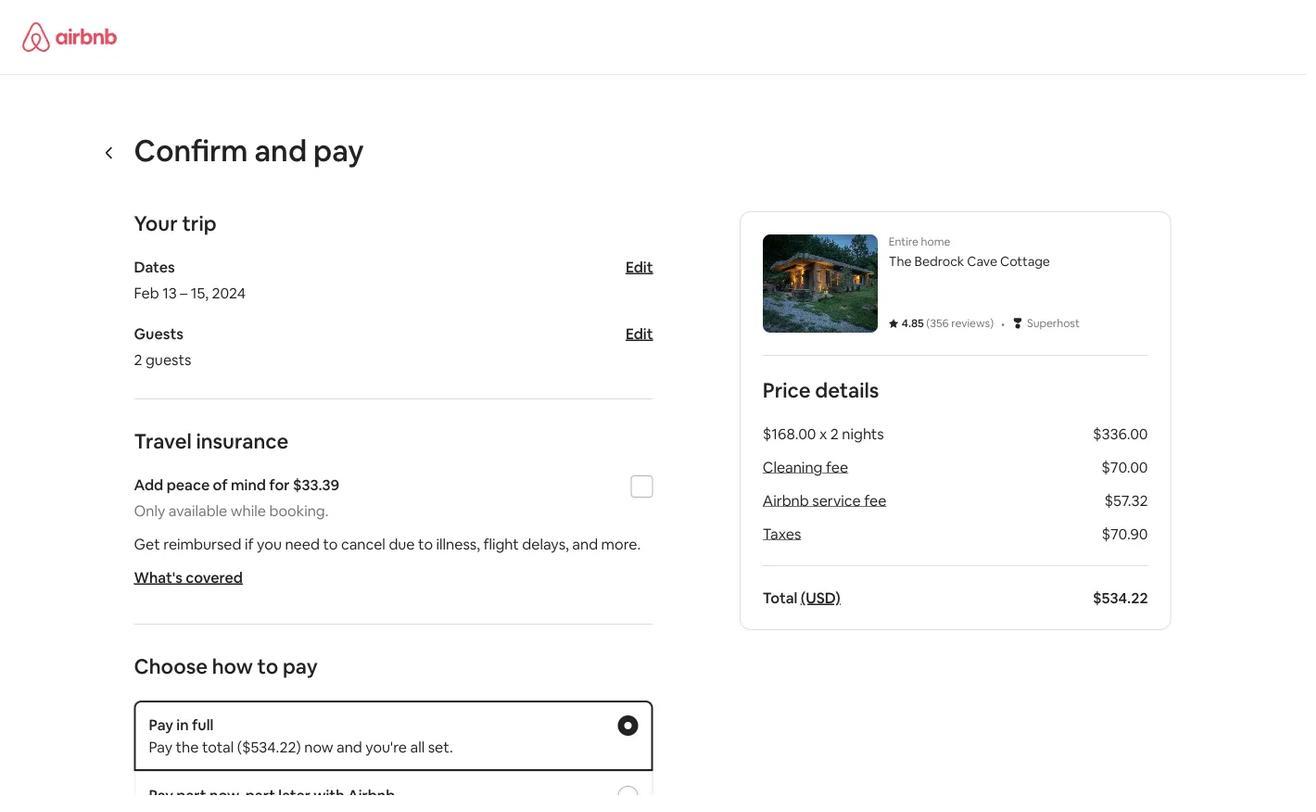 Task type: vqa. For each thing, say whether or not it's contained in the screenshot.
"fee" to the top
yes



Task type: locate. For each thing, give the bounding box(es) containing it.
travel
[[134, 428, 192, 454]]

1 vertical spatial pay
[[283, 653, 318, 680]]

1 vertical spatial 2
[[831, 424, 839, 443]]

None radio
[[618, 716, 639, 736]]

2 left guests
[[134, 350, 142, 369]]

to right due
[[418, 535, 433, 554]]

and inside pay in full pay the total ($534.22) now and you're all set.
[[337, 738, 362, 757]]

fee up service
[[826, 458, 849, 477]]

set.
[[428, 738, 453, 757]]

due
[[389, 535, 415, 554]]

2 inside guests 2 guests
[[134, 350, 142, 369]]

edit
[[626, 257, 653, 276], [626, 324, 653, 343]]

$534.22
[[1093, 588, 1149, 607]]

0 vertical spatial pay
[[149, 716, 173, 735]]

in
[[177, 716, 189, 735]]

how
[[212, 653, 253, 680]]

pay left the
[[149, 738, 173, 757]]

while
[[231, 501, 266, 520]]

0 vertical spatial fee
[[826, 458, 849, 477]]

now
[[304, 738, 333, 757]]

pay
[[313, 131, 364, 170], [283, 653, 318, 680]]

0 horizontal spatial 2
[[134, 350, 142, 369]]

0 horizontal spatial and
[[254, 131, 307, 170]]

guests
[[134, 324, 184, 343]]

edit button for guests 2 guests
[[626, 324, 653, 343]]

cottage
[[1001, 253, 1051, 270]]

0 vertical spatial 2
[[134, 350, 142, 369]]

1 vertical spatial fee
[[865, 491, 887, 510]]

airbnb
[[763, 491, 809, 510]]

0 vertical spatial pay
[[313, 131, 364, 170]]

$168.00
[[763, 424, 817, 443]]

2 right the "x"
[[831, 424, 839, 443]]

($534.22)
[[237, 738, 301, 757]]

cancel
[[341, 535, 386, 554]]

add
[[134, 475, 163, 494]]

feb
[[134, 283, 159, 302]]

your
[[134, 210, 178, 237]]

0 vertical spatial edit button
[[626, 257, 653, 276]]

2 vertical spatial and
[[337, 738, 362, 757]]

0 horizontal spatial fee
[[826, 458, 849, 477]]

home
[[921, 235, 951, 249]]

get reimbursed if you need to cancel due to illness, flight delays, and more.
[[134, 535, 641, 554]]

price
[[763, 377, 811, 403]]

to right "need"
[[323, 535, 338, 554]]

edit button
[[626, 257, 653, 276], [626, 324, 653, 343]]

taxes button
[[763, 524, 802, 543]]

if
[[245, 535, 254, 554]]

reimbursed
[[163, 535, 242, 554]]

back image
[[102, 145, 117, 160]]

0 vertical spatial edit
[[626, 257, 653, 276]]

edit for guests 2 guests
[[626, 324, 653, 343]]

the
[[889, 253, 912, 270]]

to
[[323, 535, 338, 554], [418, 535, 433, 554], [257, 653, 278, 680]]

1 vertical spatial edit
[[626, 324, 653, 343]]

pay in full pay the total ($534.22) now and you're all set.
[[149, 716, 453, 757]]

price details
[[763, 377, 880, 403]]

entire home the bedrock cave cottage
[[889, 235, 1051, 270]]

what's covered
[[134, 568, 243, 587]]

)
[[991, 316, 994, 331]]

2 edit from the top
[[626, 324, 653, 343]]

get
[[134, 535, 160, 554]]

4.85 ( 356 reviews )
[[902, 316, 994, 331]]

to right "how"
[[257, 653, 278, 680]]

2 pay from the top
[[149, 738, 173, 757]]

x
[[820, 424, 828, 443]]

delays,
[[522, 535, 569, 554]]

edit for dates feb 13 – 15, 2024
[[626, 257, 653, 276]]

choose
[[134, 653, 208, 680]]

fee right service
[[865, 491, 887, 510]]

bedrock
[[915, 253, 965, 270]]

1 pay from the top
[[149, 716, 173, 735]]

pay left in
[[149, 716, 173, 735]]

total (usd)
[[763, 588, 841, 607]]

and right confirm
[[254, 131, 307, 170]]

airbnb service fee
[[763, 491, 887, 510]]

fee
[[826, 458, 849, 477], [865, 491, 887, 510]]

and right now
[[337, 738, 362, 757]]

mind
[[231, 475, 266, 494]]

and
[[254, 131, 307, 170], [573, 535, 598, 554], [337, 738, 362, 757]]

details
[[815, 377, 880, 403]]

1 horizontal spatial and
[[337, 738, 362, 757]]

airbnb service fee button
[[763, 491, 887, 510]]

2
[[134, 350, 142, 369], [831, 424, 839, 443]]

1 horizontal spatial fee
[[865, 491, 887, 510]]

4.85
[[902, 316, 924, 331]]

1 edit button from the top
[[626, 257, 653, 276]]

1 vertical spatial and
[[573, 535, 598, 554]]

–
[[180, 283, 188, 302]]

1 edit from the top
[[626, 257, 653, 276]]

2 edit button from the top
[[626, 324, 653, 343]]

and left more.
[[573, 535, 598, 554]]

$70.00
[[1102, 458, 1149, 477]]

1 vertical spatial pay
[[149, 738, 173, 757]]

356
[[930, 316, 949, 331]]

2 horizontal spatial and
[[573, 535, 598, 554]]

$70.90
[[1102, 524, 1149, 543]]

more.
[[602, 535, 641, 554]]

1 vertical spatial edit button
[[626, 324, 653, 343]]

pay
[[149, 716, 173, 735], [149, 738, 173, 757]]



Task type: describe. For each thing, give the bounding box(es) containing it.
(usd)
[[801, 588, 841, 607]]

only
[[134, 501, 165, 520]]

$57.32
[[1105, 491, 1149, 510]]

available
[[169, 501, 227, 520]]

edit button for dates feb 13 – 15, 2024
[[626, 257, 653, 276]]

add peace of mind for $33.39 only available while booking.
[[134, 475, 340, 520]]

$168.00 x 2 nights
[[763, 424, 885, 443]]

entire
[[889, 235, 919, 249]]

booking.
[[269, 501, 329, 520]]

nights
[[842, 424, 885, 443]]

confirm
[[134, 131, 248, 170]]

2024
[[212, 283, 246, 302]]

trip
[[182, 210, 217, 237]]

the
[[176, 738, 199, 757]]

what's covered button
[[134, 568, 243, 587]]

service
[[813, 491, 861, 510]]

insurance
[[196, 428, 289, 454]]

illness,
[[436, 535, 480, 554]]

15,
[[191, 283, 209, 302]]

superhost
[[1028, 316, 1080, 331]]

confirm and pay
[[134, 131, 364, 170]]

dates feb 13 – 15, 2024
[[134, 257, 246, 302]]

1 horizontal spatial to
[[323, 535, 338, 554]]

of
[[213, 475, 228, 494]]

reviews
[[952, 316, 991, 331]]

total
[[763, 588, 798, 607]]

all
[[410, 738, 425, 757]]

cleaning
[[763, 458, 823, 477]]

(
[[927, 316, 930, 331]]

$336.00
[[1093, 424, 1149, 443]]

•
[[1002, 314, 1005, 333]]

guests
[[146, 350, 191, 369]]

cave
[[968, 253, 998, 270]]

full
[[192, 716, 214, 735]]

your trip
[[134, 210, 217, 237]]

dates
[[134, 257, 175, 276]]

(usd) button
[[801, 588, 841, 607]]

need
[[285, 535, 320, 554]]

13
[[162, 283, 177, 302]]

taxes
[[763, 524, 802, 543]]

you
[[257, 535, 282, 554]]

0 horizontal spatial to
[[257, 653, 278, 680]]

1 horizontal spatial 2
[[831, 424, 839, 443]]

you're
[[366, 738, 407, 757]]

cleaning fee
[[763, 458, 849, 477]]

guests 2 guests
[[134, 324, 191, 369]]

cleaning fee button
[[763, 458, 849, 477]]

flight
[[484, 535, 519, 554]]

travel insurance
[[134, 428, 289, 454]]

$33.39
[[293, 475, 340, 494]]

2 horizontal spatial to
[[418, 535, 433, 554]]

choose how to pay
[[134, 653, 318, 680]]

peace
[[167, 475, 210, 494]]

0 vertical spatial and
[[254, 131, 307, 170]]

for
[[269, 475, 290, 494]]

total
[[202, 738, 234, 757]]



